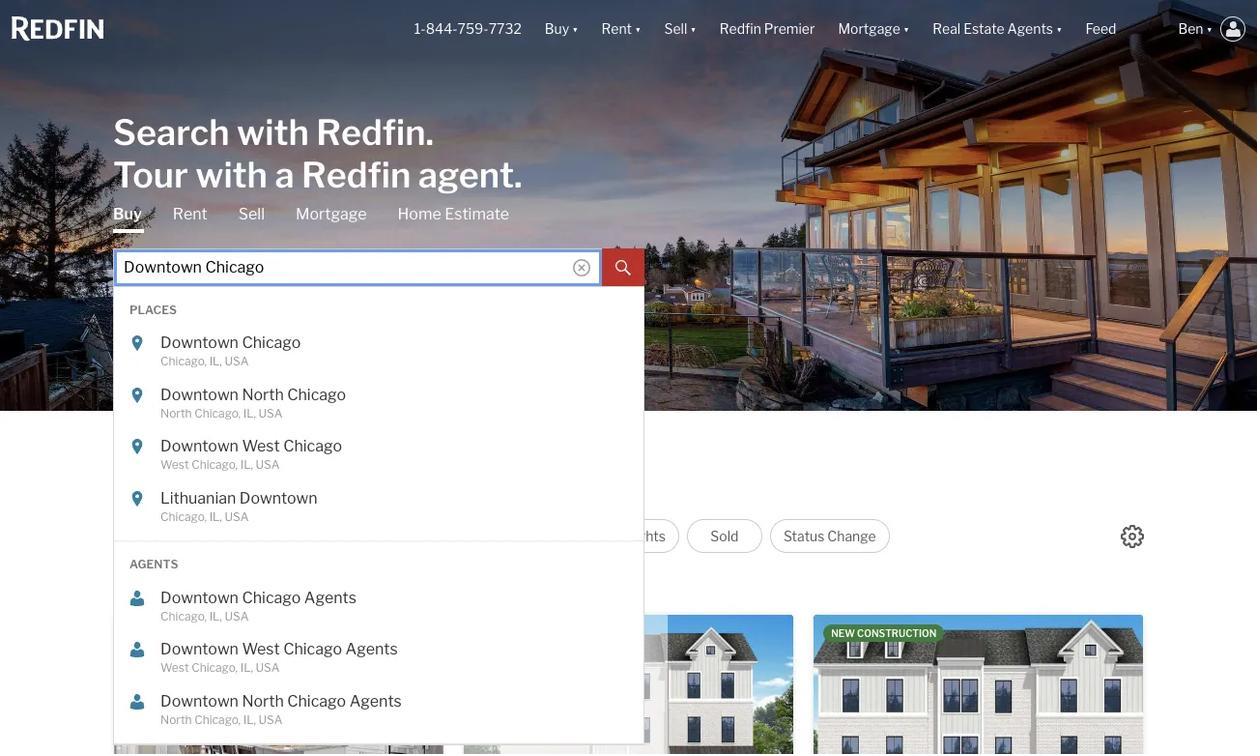 Task type: describe. For each thing, give the bounding box(es) containing it.
chicago for downtown west chicago
[[283, 437, 342, 455]]

New radio
[[196, 519, 272, 553]]

mortgage for mortgage
[[296, 204, 367, 223]]

redfin premier
[[720, 21, 815, 37]]

estimate
[[445, 204, 509, 223]]

a
[[275, 153, 294, 196]]

home estimate link
[[398, 203, 509, 225]]

agents inside downtown west chicago agents west chicago, il, usa
[[346, 640, 398, 658]]

lithuanian
[[161, 489, 236, 507]]

downtown west chicago link
[[161, 437, 586, 456]]

real estate agents ▾ button
[[921, 0, 1074, 58]]

Status Change radio
[[770, 519, 890, 553]]

downtown for downtown west chicago
[[161, 437, 239, 455]]

rent for rent
[[173, 204, 208, 223]]

mortgage ▾ button
[[838, 0, 910, 58]]

agents inside 'downtown north chicago agents north chicago, il, usa'
[[350, 692, 402, 710]]

real estate agents ▾ link
[[933, 0, 1063, 58]]

chicago, inside downtown chicago chicago, il, usa
[[161, 354, 207, 368]]

ben
[[1179, 21, 1204, 37]]

favorites
[[293, 528, 351, 544]]

open
[[504, 528, 538, 544]]

redfin inside search with redfin. tour with a redfin agent.
[[302, 153, 411, 196]]

downtown west chicago agents link
[[161, 640, 586, 659]]

downtown north chicago agents link
[[161, 692, 586, 711]]

844-
[[426, 21, 458, 37]]

▾ inside real estate agents ▾ link
[[1057, 21, 1063, 37]]

tour
[[113, 153, 188, 196]]

usa inside downtown west chicago agents west chicago, il, usa
[[256, 660, 280, 675]]

west down downtown chicago agents chicago, il, usa
[[242, 640, 280, 658]]

estate
[[964, 21, 1005, 37]]

redfin premier button
[[708, 0, 827, 58]]

1-844-759-7732 link
[[415, 21, 522, 37]]

downtown chicago agents chicago, il, usa
[[161, 588, 357, 623]]

buy link
[[113, 203, 142, 232]]

feed inside button
[[1086, 21, 1117, 37]]

all
[[142, 528, 160, 544]]

price
[[385, 528, 418, 544]]

lithuanian downtown chicago, il, usa
[[161, 489, 318, 523]]

downtown west chicago agents west chicago, il, usa
[[161, 640, 398, 675]]

chicago inside downtown chicago agents chicago, il, usa
[[242, 588, 301, 607]]

status
[[784, 528, 825, 544]]

chicago, inside downtown chicago agents chicago, il, usa
[[161, 609, 207, 623]]

il, inside downtown chicago chicago, il, usa
[[209, 354, 222, 368]]

usa inside downtown chicago chicago, il, usa
[[225, 354, 249, 368]]

ben ▾
[[1179, 21, 1213, 37]]

il, inside downtown west chicago agents west chicago, il, usa
[[240, 660, 253, 675]]

places
[[130, 302, 177, 317]]

chicago, inside downtown west chicago agents west chicago, il, usa
[[192, 660, 238, 675]]

agent.
[[418, 153, 523, 196]]

status change
[[784, 528, 877, 544]]

west down previous
[[161, 660, 189, 675]]

il, inside downtown west chicago west chicago, il, usa
[[240, 457, 253, 472]]

chicago, inside downtown west chicago west chicago, il, usa
[[192, 457, 238, 472]]

sell ▾
[[665, 21, 697, 37]]

real
[[933, 21, 961, 37]]

Open House radio
[[491, 519, 595, 553]]

redfin inside button
[[720, 21, 762, 37]]

home
[[398, 204, 442, 223]]

rent ▾ button
[[590, 0, 653, 58]]

option group containing all
[[113, 519, 890, 553]]

photo of 3004 red cardinal ln #7, charlotte, nc 28211 image
[[814, 615, 1144, 754]]

1 vertical spatial feed
[[113, 470, 176, 503]]

downtown chicago chicago, il, usa
[[161, 334, 301, 368]]

home estimate
[[398, 204, 509, 223]]

1-844-759-7732
[[415, 21, 522, 37]]

new construction
[[832, 627, 937, 639]]

photo of 6024 towering oaks ln, charlotte, nc 28205 image
[[114, 615, 443, 754]]

rent for rent ▾
[[602, 21, 632, 37]]

il, inside lithuanian downtown chicago, il, usa
[[209, 509, 222, 523]]

1-
[[415, 21, 426, 37]]

7732
[[489, 21, 522, 37]]

buy ▾
[[545, 21, 579, 37]]

search with redfin. tour with a redfin agent.
[[113, 111, 523, 196]]

Sold radio
[[687, 519, 763, 553]]

price change
[[385, 528, 470, 544]]

chicago for downtown west chicago agents
[[283, 640, 342, 658]]

premier
[[765, 21, 815, 37]]

sell for sell ▾
[[665, 21, 688, 37]]

buy for buy ▾
[[545, 21, 569, 37]]

submit search image
[[616, 260, 631, 276]]

rent link
[[173, 203, 208, 225]]

search
[[113, 111, 230, 153]]

mortgage link
[[296, 203, 367, 225]]

sold
[[711, 528, 739, 544]]



Task type: vqa. For each thing, say whether or not it's contained in the screenshot.
MORTGAGE in the tab list
yes



Task type: locate. For each thing, give the bounding box(es) containing it.
5 ▾ from the left
[[1057, 21, 1063, 37]]

0 horizontal spatial mortgage
[[296, 204, 367, 223]]

6 ▾ from the left
[[1207, 21, 1213, 37]]

chicago up downtown west chicago agents west chicago, il, usa
[[242, 588, 301, 607]]

west down downtown north chicago north chicago, il, usa
[[242, 437, 280, 455]]

agents down favorites radio
[[304, 588, 357, 607]]

il, inside 'downtown north chicago agents north chicago, il, usa'
[[243, 712, 256, 726]]

change right status
[[828, 528, 877, 544]]

usa inside downtown west chicago west chicago, il, usa
[[256, 457, 280, 472]]

0 vertical spatial feed
[[1086, 21, 1117, 37]]

1 horizontal spatial buy
[[545, 21, 569, 37]]

redfin.
[[316, 111, 434, 153]]

downtown north chicago agents north chicago, il, usa
[[161, 692, 402, 726]]

1 ▾ from the left
[[572, 21, 579, 37]]

clear input button
[[573, 261, 591, 279]]

usa up downtown west chicago west chicago, il, usa
[[259, 406, 283, 420]]

rent right buy ▾
[[602, 21, 632, 37]]

downtown for downtown north chicago
[[161, 385, 239, 404]]

chicago, inside lithuanian downtown chicago, il, usa
[[161, 509, 207, 523]]

0 horizontal spatial rent
[[173, 204, 208, 223]]

sell inside sell ▾ dropdown button
[[665, 21, 688, 37]]

0 vertical spatial sell
[[665, 21, 688, 37]]

downtown inside lithuanian downtown chicago, il, usa
[[240, 489, 318, 507]]

1 change from the left
[[421, 528, 470, 544]]

buy for buy
[[113, 204, 142, 223]]

chicago for downtown north chicago
[[287, 385, 346, 404]]

1 horizontal spatial redfin
[[720, 21, 762, 37]]

downtown inside downtown west chicago west chicago, il, usa
[[161, 437, 239, 455]]

tab list containing buy
[[113, 203, 645, 745]]

usa inside downtown north chicago north chicago, il, usa
[[259, 406, 283, 420]]

chicago, down downtown west chicago agents west chicago, il, usa
[[194, 712, 241, 726]]

downtown inside downtown chicago chicago, il, usa
[[161, 334, 239, 352]]

▾ inside buy ▾ dropdown button
[[572, 21, 579, 37]]

sell right rent link
[[239, 204, 265, 223]]

change for status change
[[828, 528, 877, 544]]

tab list
[[113, 203, 645, 745]]

▾ for mortgage ▾
[[904, 21, 910, 37]]

Favorites radio
[[280, 519, 364, 553]]

▾ right 'ben'
[[1207, 21, 1213, 37]]

feed up all radio
[[113, 470, 176, 503]]

chicago, down lithuanian
[[161, 509, 207, 523]]

il, down lithuanian
[[209, 509, 222, 523]]

1 horizontal spatial sell
[[665, 21, 688, 37]]

usa
[[225, 354, 249, 368], [259, 406, 283, 420], [256, 457, 280, 472], [225, 509, 249, 523], [225, 609, 249, 623], [256, 660, 280, 675], [259, 712, 283, 726]]

0 vertical spatial mortgage
[[838, 21, 901, 37]]

chicago for downtown north chicago agents
[[287, 692, 346, 710]]

chicago inside downtown west chicago agents west chicago, il, usa
[[283, 640, 342, 658]]

new
[[832, 627, 855, 639]]

il, up lithuanian downtown chicago, il, usa
[[240, 457, 253, 472]]

0 horizontal spatial sell
[[239, 204, 265, 223]]

change inside radio
[[421, 528, 470, 544]]

▾ for sell ▾
[[690, 21, 697, 37]]

construction
[[857, 627, 937, 639]]

downtown chicago agents link
[[161, 588, 586, 608]]

mortgage left real
[[838, 21, 901, 37]]

downtown
[[161, 334, 239, 352], [161, 385, 239, 404], [161, 437, 239, 455], [240, 489, 318, 507], [161, 588, 239, 607], [161, 640, 239, 658], [161, 692, 239, 710]]

il, up downtown north chicago north chicago, il, usa
[[209, 354, 222, 368]]

downtown down downtown west chicago west chicago, il, usa
[[240, 489, 318, 507]]

option group
[[113, 519, 890, 553]]

1 vertical spatial redfin
[[302, 153, 411, 196]]

0 vertical spatial rent
[[602, 21, 632, 37]]

buy ▾ button
[[533, 0, 590, 58]]

1 horizontal spatial feed
[[1086, 21, 1117, 37]]

downtown up lithuanian
[[161, 437, 239, 455]]

Insights radio
[[602, 519, 679, 553]]

usa inside downtown chicago agents chicago, il, usa
[[225, 609, 249, 623]]

▾ for ben ▾
[[1207, 21, 1213, 37]]

il, inside downtown chicago agents chicago, il, usa
[[209, 609, 222, 623]]

house
[[541, 528, 582, 544]]

2 change from the left
[[828, 528, 877, 544]]

il, up 'downtown north chicago agents north chicago, il, usa' at the bottom left of page
[[240, 660, 253, 675]]

insights
[[616, 528, 666, 544]]

▾ inside mortgage ▾ dropdown button
[[904, 21, 910, 37]]

▾
[[572, 21, 579, 37], [635, 21, 641, 37], [690, 21, 697, 37], [904, 21, 910, 37], [1057, 21, 1063, 37], [1207, 21, 1213, 37]]

sell ▾ button
[[665, 0, 697, 58]]

west up lithuanian
[[161, 457, 189, 472]]

1 horizontal spatial change
[[828, 528, 877, 544]]

1 horizontal spatial rent
[[602, 21, 632, 37]]

redfin left premier
[[720, 21, 762, 37]]

0 vertical spatial redfin
[[720, 21, 762, 37]]

downtown west chicago west chicago, il, usa
[[161, 437, 342, 472]]

chicago up 'downtown north chicago agents north chicago, il, usa' at the bottom left of page
[[283, 640, 342, 658]]

chicago, down downtown chicago agents chicago, il, usa
[[192, 660, 238, 675]]

usa inside lithuanian downtown chicago, il, usa
[[225, 509, 249, 523]]

0 vertical spatial buy
[[545, 21, 569, 37]]

downtown north chicago north chicago, il, usa
[[161, 385, 346, 420]]

agents inside downtown chicago agents chicago, il, usa
[[304, 588, 357, 607]]

▾ right rent ▾
[[690, 21, 697, 37]]

il, down "previous updates"
[[209, 609, 222, 623]]

downtown inside downtown chicago agents chicago, il, usa
[[161, 588, 239, 607]]

chicago up downtown north chicago north chicago, il, usa
[[242, 334, 301, 352]]

mortgage
[[838, 21, 901, 37], [296, 204, 367, 223]]

4 ▾ from the left
[[904, 21, 910, 37]]

usa up 'downtown north chicago agents north chicago, il, usa' at the bottom left of page
[[256, 660, 280, 675]]

3 ▾ from the left
[[690, 21, 697, 37]]

downtown down downtown chicago chicago, il, usa
[[161, 385, 239, 404]]

updates
[[208, 571, 290, 596]]

usa down updates
[[225, 609, 249, 623]]

chicago, up downtown west chicago west chicago, il, usa
[[194, 406, 241, 420]]

1 vertical spatial sell
[[239, 204, 265, 223]]

agents inside real estate agents ▾ link
[[1008, 21, 1054, 37]]

usa down downtown west chicago agents west chicago, il, usa
[[259, 712, 283, 726]]

downtown inside downtown west chicago agents west chicago, il, usa
[[161, 640, 239, 658]]

sell ▾ button
[[653, 0, 708, 58]]

buy inside dropdown button
[[545, 21, 569, 37]]

buy right 7732
[[545, 21, 569, 37]]

downtown for downtown west chicago agents
[[161, 640, 239, 658]]

feed left 'ben'
[[1086, 21, 1117, 37]]

previous updates
[[114, 571, 290, 596]]

downtown inside 'downtown north chicago agents north chicago, il, usa'
[[161, 692, 239, 710]]

buy down tour
[[113, 204, 142, 223]]

chicago down downtown north chicago north chicago, il, usa
[[283, 437, 342, 455]]

downtown down 'places'
[[161, 334, 239, 352]]

0 horizontal spatial feed
[[113, 470, 176, 503]]

chicago inside downtown north chicago north chicago, il, usa
[[287, 385, 346, 404]]

downtown down "previous updates"
[[161, 640, 239, 658]]

chicago, inside 'downtown north chicago agents north chicago, il, usa'
[[194, 712, 241, 726]]

chicago inside 'downtown north chicago agents north chicago, il, usa'
[[287, 692, 346, 710]]

downtown for downtown north chicago agents
[[161, 692, 239, 710]]

north
[[242, 385, 284, 404], [161, 406, 192, 420], [242, 692, 284, 710], [161, 712, 192, 726]]

▾ left real
[[904, 21, 910, 37]]

mortgage for mortgage ▾
[[838, 21, 901, 37]]

chicago, up lithuanian
[[192, 457, 238, 472]]

sell right rent ▾
[[665, 21, 688, 37]]

1 horizontal spatial mortgage
[[838, 21, 901, 37]]

chicago, down "previous updates"
[[161, 609, 207, 623]]

chicago down downtown chicago link
[[287, 385, 346, 404]]

chicago inside downtown west chicago west chicago, il, usa
[[283, 437, 342, 455]]

il, up downtown west chicago west chicago, il, usa
[[243, 406, 256, 420]]

photo of 3004 red cardinal ln, charlotte, nc 28211 image
[[464, 615, 794, 754]]

real estate agents ▾
[[933, 21, 1063, 37]]

buy ▾ button
[[545, 0, 579, 58]]

west
[[242, 437, 280, 455], [161, 457, 189, 472], [242, 640, 280, 658], [161, 660, 189, 675]]

0 horizontal spatial buy
[[113, 204, 142, 223]]

▾ inside rent ▾ dropdown button
[[635, 21, 641, 37]]

downtown for downtown chicago
[[161, 334, 239, 352]]

1 vertical spatial rent
[[173, 204, 208, 223]]

chicago inside downtown chicago chicago, il, usa
[[242, 334, 301, 352]]

mortgage inside dropdown button
[[838, 21, 901, 37]]

agents
[[1008, 21, 1054, 37], [130, 557, 178, 571], [304, 588, 357, 607], [346, 640, 398, 658], [350, 692, 402, 710]]

open house
[[504, 528, 582, 544]]

chicago,
[[161, 354, 207, 368], [194, 406, 241, 420], [192, 457, 238, 472], [161, 509, 207, 523], [161, 609, 207, 623], [192, 660, 238, 675], [194, 712, 241, 726]]

rent
[[602, 21, 632, 37], [173, 204, 208, 223]]

1 vertical spatial buy
[[113, 204, 142, 223]]

change
[[421, 528, 470, 544], [828, 528, 877, 544]]

usa up downtown north chicago north chicago, il, usa
[[225, 354, 249, 368]]

with
[[237, 111, 309, 153], [195, 153, 268, 196]]

rent inside rent ▾ dropdown button
[[602, 21, 632, 37]]

downtown chicago link
[[161, 334, 586, 353]]

change for price change
[[421, 528, 470, 544]]

0 horizontal spatial redfin
[[302, 153, 411, 196]]

downtown inside downtown north chicago north chicago, il, usa
[[161, 385, 239, 404]]

759-
[[458, 21, 489, 37]]

City, Address, School, Agent, ZIP search field
[[113, 248, 602, 287]]

rent down tour
[[173, 204, 208, 223]]

▾ inside sell ▾ dropdown button
[[690, 21, 697, 37]]

mortgage ▾
[[838, 21, 910, 37]]

rent ▾ button
[[602, 0, 641, 58]]

sell for sell
[[239, 204, 265, 223]]

downtown for downtown chicago agents
[[161, 588, 239, 607]]

previous
[[114, 571, 203, 596]]

▾ left rent ▾
[[572, 21, 579, 37]]

mortgage up city, address, school, agent, zip search field at the top of page
[[296, 204, 367, 223]]

0 horizontal spatial change
[[421, 528, 470, 544]]

redfin up mortgage link
[[302, 153, 411, 196]]

agents right estate
[[1008, 21, 1054, 37]]

chicago
[[242, 334, 301, 352], [287, 385, 346, 404], [283, 437, 342, 455], [242, 588, 301, 607], [283, 640, 342, 658], [287, 692, 346, 710]]

search input image
[[573, 259, 591, 276]]

feed button
[[1074, 0, 1167, 58]]

chicago, inside downtown north chicago north chicago, il, usa
[[194, 406, 241, 420]]

usa up lithuanian downtown chicago, il, usa
[[256, 457, 280, 472]]

All radio
[[113, 519, 189, 553]]

usa inside 'downtown north chicago agents north chicago, il, usa'
[[259, 712, 283, 726]]

downtown down new
[[161, 588, 239, 607]]

redfin
[[720, 21, 762, 37], [302, 153, 411, 196]]

downtown down downtown west chicago agents west chicago, il, usa
[[161, 692, 239, 710]]

▾ for buy ▾
[[572, 21, 579, 37]]

usa up new
[[225, 509, 249, 523]]

chicago, down 'places'
[[161, 354, 207, 368]]

lithuanian downtown link
[[161, 489, 586, 508]]

new
[[220, 528, 249, 544]]

agents down downtown chicago agents link at the left of the page
[[346, 640, 398, 658]]

▾ left sell ▾
[[635, 21, 641, 37]]

il, inside downtown north chicago north chicago, il, usa
[[243, 406, 256, 420]]

Price Change radio
[[372, 519, 483, 553]]

▾ left feed button
[[1057, 21, 1063, 37]]

agents down 'downtown west chicago agents' link
[[350, 692, 402, 710]]

▾ for rent ▾
[[635, 21, 641, 37]]

change right the price
[[421, 528, 470, 544]]

rent ▾
[[602, 21, 641, 37]]

mortgage ▾ button
[[827, 0, 921, 58]]

downtown north chicago link
[[161, 385, 586, 405]]

buy
[[545, 21, 569, 37], [113, 204, 142, 223]]

sell
[[665, 21, 688, 37], [239, 204, 265, 223]]

change inside radio
[[828, 528, 877, 544]]

1 vertical spatial mortgage
[[296, 204, 367, 223]]

il,
[[209, 354, 222, 368], [243, 406, 256, 420], [240, 457, 253, 472], [209, 509, 222, 523], [209, 609, 222, 623], [240, 660, 253, 675], [243, 712, 256, 726]]

agents down all radio
[[130, 557, 178, 571]]

sell link
[[239, 203, 265, 225]]

chicago down downtown west chicago agents west chicago, il, usa
[[287, 692, 346, 710]]

2 ▾ from the left
[[635, 21, 641, 37]]

feed
[[1086, 21, 1117, 37], [113, 470, 176, 503]]

il, down downtown west chicago agents west chicago, il, usa
[[243, 712, 256, 726]]



